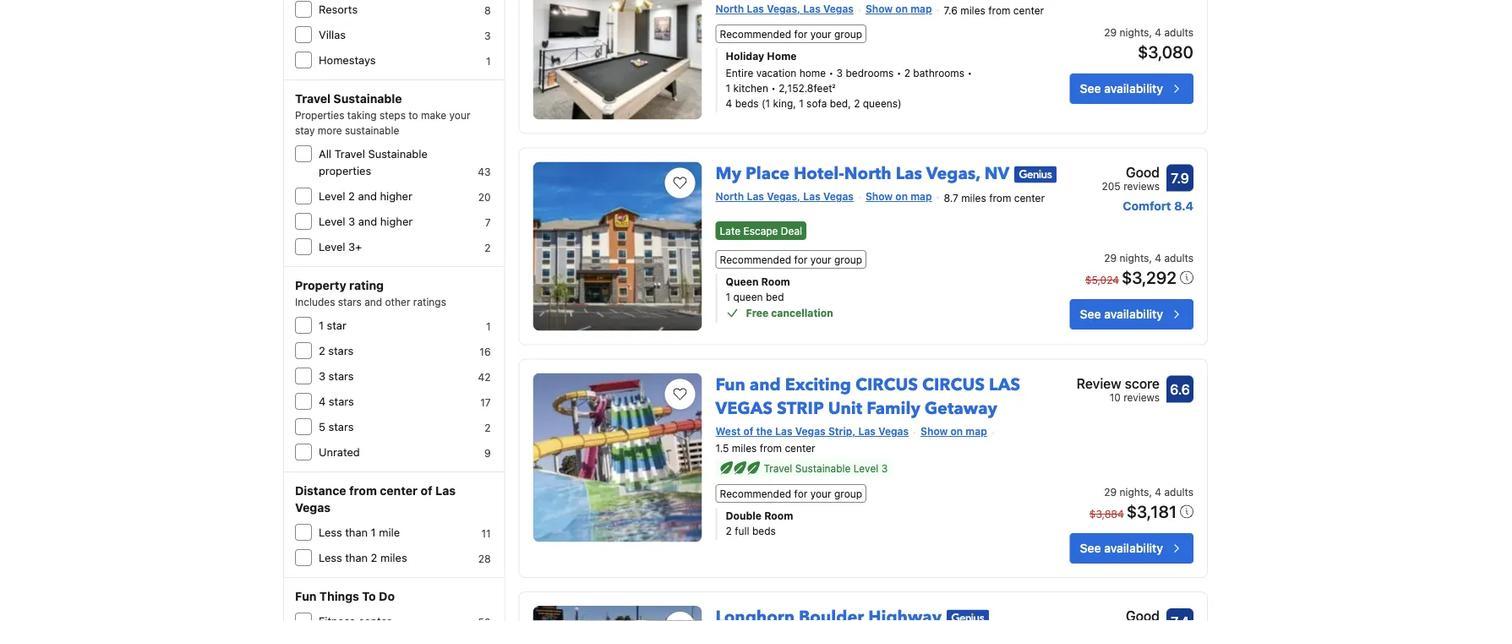 Task type: locate. For each thing, give the bounding box(es) containing it.
1 vertical spatial group
[[834, 254, 862, 265]]

1 vertical spatial higher
[[380, 215, 413, 228]]

adults
[[1164, 26, 1194, 38], [1164, 252, 1194, 264], [1164, 486, 1194, 498]]

las
[[747, 3, 764, 15], [803, 3, 821, 15], [896, 162, 922, 185], [747, 191, 764, 203], [803, 191, 821, 203], [775, 426, 793, 438], [858, 426, 876, 438], [435, 484, 456, 498]]

show on map
[[866, 3, 932, 15], [866, 191, 932, 203], [921, 426, 987, 438]]

and up "level 3 and higher"
[[358, 190, 377, 202]]

travel down 1.5 miles from center
[[764, 462, 792, 474]]

1 vertical spatial less
[[319, 552, 342, 564]]

vegas for 7.6 miles from center
[[823, 3, 854, 15]]

vegas for 8.7 miles from center
[[823, 191, 854, 203]]

1 left mile
[[371, 526, 376, 539]]

fun for fun and exciting circus circus las vegas strip unit family getaway
[[716, 373, 745, 397]]

1 vertical spatial vegas,
[[926, 162, 980, 185]]

3 down the 8
[[484, 30, 491, 41]]

taking
[[347, 109, 377, 121]]

on down getaway
[[951, 426, 963, 438]]

center inside distance from center of las vegas
[[380, 484, 418, 498]]

from for 7.6
[[988, 4, 1010, 16]]

make
[[421, 109, 446, 121]]

3 down the 2 stars
[[319, 370, 326, 382]]

your for queen room
[[810, 254, 831, 265]]

level down strip,
[[854, 462, 878, 474]]

adults up $3,292 at right
[[1164, 252, 1194, 264]]

from for 8.7
[[989, 192, 1011, 204]]

for up home
[[794, 28, 808, 40]]

1 higher from the top
[[380, 190, 412, 202]]

7.9
[[1171, 170, 1189, 186]]

1 vertical spatial map
[[911, 191, 932, 203]]

0 vertical spatial 29
[[1104, 26, 1117, 38]]

nv
[[984, 162, 1009, 185]]

0 vertical spatial show
[[866, 3, 893, 15]]

reviews down good
[[1124, 181, 1160, 192]]

stars
[[338, 296, 362, 308], [328, 344, 354, 357], [329, 370, 354, 382], [329, 395, 354, 408], [328, 421, 354, 433]]

vegas down strip
[[795, 426, 826, 438]]

sustainable for travel sustainable level 3
[[795, 462, 851, 474]]

vegas
[[716, 397, 773, 420]]

0 vertical spatial see availability link
[[1070, 74, 1194, 104]]

0 vertical spatial 29 nights , 4 adults
[[1104, 252, 1194, 264]]

availability for $3,181
[[1104, 541, 1163, 555]]

0 vertical spatial less
[[319, 526, 342, 539]]

1 for from the top
[[794, 28, 808, 40]]

stars for 4 stars
[[329, 395, 354, 408]]

your up home
[[810, 28, 831, 40]]

0 vertical spatial travel
[[295, 92, 330, 106]]

4 inside holiday home entire vacation home • 3 bedrooms • 2 bathrooms • 1 kitchen • 2,152.8feet² 4 beds (1 king, 1 sofa bed, 2 queens)
[[726, 97, 732, 109]]

circus up getaway
[[922, 373, 985, 397]]

my place hotel-north las vegas, nv image
[[533, 162, 702, 331]]

your for holiday home
[[810, 28, 831, 40]]

2 adults from the top
[[1164, 252, 1194, 264]]

16
[[480, 346, 491, 358]]

level for level 2 and higher
[[319, 190, 345, 202]]

1 group from the top
[[834, 28, 862, 40]]

travel sustainable level 3
[[764, 462, 888, 474]]

, up $3,292 at right
[[1149, 252, 1152, 264]]

room inside double room 2 full beds
[[764, 510, 793, 522]]

reviews inside good 205 reviews
[[1124, 181, 1160, 192]]

1 nights from the top
[[1120, 26, 1149, 38]]

higher
[[380, 190, 412, 202], [380, 215, 413, 228]]

escape
[[743, 225, 778, 237]]

room for queen room
[[761, 276, 790, 287]]

and inside fun and exciting circus circus las vegas strip unit family getaway
[[750, 373, 781, 397]]

fun up vegas
[[716, 373, 745, 397]]

center down "west of the las vegas strip, las vegas"
[[785, 442, 815, 454]]

late
[[720, 225, 741, 237]]

miles right 1.5
[[732, 442, 757, 454]]

2 availability from the top
[[1104, 307, 1163, 321]]

2 vertical spatial recommended
[[720, 488, 791, 500]]

2 inside double room 2 full beds
[[726, 525, 732, 537]]

vegas, up home
[[767, 3, 801, 15]]

1 vertical spatial travel
[[334, 148, 365, 160]]

show down getaway
[[921, 426, 948, 438]]

map left 7.6
[[911, 3, 932, 15]]

travel up properties
[[334, 148, 365, 160]]

villas
[[319, 28, 346, 41]]

group up holiday home link
[[834, 28, 862, 40]]

4 inside 29 nights , 4 adults $3,080
[[1155, 26, 1161, 38]]

fun inside fun and exciting circus circus las vegas strip unit family getaway
[[716, 373, 745, 397]]

1 vertical spatial for
[[794, 254, 808, 265]]

recommended for your group down deal
[[720, 254, 862, 265]]

1 vertical spatial beds
[[752, 525, 776, 537]]

beds down kitchen
[[735, 97, 759, 109]]

las inside 'link'
[[896, 162, 922, 185]]

3 group from the top
[[834, 488, 862, 500]]

stars down star on the bottom of page
[[328, 344, 354, 357]]

0 vertical spatial nights
[[1120, 26, 1149, 38]]

1 vertical spatial north
[[844, 162, 892, 185]]

see availability for $3,292
[[1080, 307, 1163, 321]]

1 vertical spatial than
[[345, 552, 368, 564]]

2 circus from the left
[[922, 373, 985, 397]]

north down queens)
[[844, 162, 892, 185]]

2 recommended for your group from the top
[[720, 254, 862, 265]]

for for $3,181
[[794, 488, 808, 500]]

0 vertical spatial see availability
[[1080, 82, 1163, 96]]

3 see from the top
[[1080, 541, 1101, 555]]

2 vertical spatial nights
[[1120, 486, 1149, 498]]

29 for $3,181
[[1104, 486, 1117, 498]]

your for double room
[[810, 488, 831, 500]]

1 horizontal spatial travel
[[334, 148, 365, 160]]

1 vertical spatial availability
[[1104, 307, 1163, 321]]

3 right home
[[836, 67, 843, 79]]

2 less from the top
[[319, 552, 342, 564]]

29 nights , 4 adults up $3,292 at right
[[1104, 252, 1194, 264]]

good element left scored 7.4 element
[[1094, 606, 1160, 621]]

from down the
[[760, 442, 782, 454]]

2 vertical spatial see availability
[[1080, 541, 1163, 555]]

less down less than 1 mile
[[319, 552, 342, 564]]

other
[[385, 296, 410, 308]]

your right "make"
[[449, 109, 470, 121]]

from
[[988, 4, 1010, 16], [989, 192, 1011, 204], [760, 442, 782, 454], [349, 484, 377, 498]]

from up less than 1 mile
[[349, 484, 377, 498]]

2 vertical spatial adults
[[1164, 486, 1194, 498]]

2 group from the top
[[834, 254, 862, 265]]

1 north las vegas, las vegas from the top
[[716, 3, 854, 15]]

recommended up holiday
[[720, 28, 791, 40]]

fun
[[716, 373, 745, 397], [295, 590, 317, 604]]

2 vertical spatial on
[[951, 426, 963, 438]]

vegas
[[823, 3, 854, 15], [823, 191, 854, 203], [795, 426, 826, 438], [878, 426, 909, 438], [295, 501, 331, 515]]

1 vertical spatial room
[[764, 510, 793, 522]]

north for 8.7
[[716, 191, 744, 203]]

0 vertical spatial on
[[895, 3, 908, 15]]

2 than from the top
[[345, 552, 368, 564]]

2 left full
[[726, 525, 732, 537]]

comfort
[[1123, 199, 1171, 213]]

travel for travel sustainable level 3
[[764, 462, 792, 474]]

west
[[716, 426, 741, 438]]

2 vertical spatial see
[[1080, 541, 1101, 555]]

2 29 nights , 4 adults from the top
[[1104, 486, 1194, 498]]

nights
[[1120, 26, 1149, 38], [1120, 252, 1149, 264], [1120, 486, 1149, 498]]

0 vertical spatial north
[[716, 3, 744, 15]]

0 vertical spatial than
[[345, 526, 368, 539]]

bed
[[766, 291, 784, 303]]

1 vertical spatial fun
[[295, 590, 317, 604]]

beds right full
[[752, 525, 776, 537]]

nights for $3,181
[[1120, 486, 1149, 498]]

for
[[794, 28, 808, 40], [794, 254, 808, 265], [794, 488, 808, 500]]

show on map for north las vegas, las vegas
[[866, 191, 932, 203]]

ratings
[[413, 296, 446, 308]]

8
[[484, 4, 491, 16]]

my place hotel-north las vegas, nv
[[716, 162, 1009, 185]]

$5,024
[[1085, 274, 1119, 286]]

good element up 'comfort'
[[1102, 162, 1160, 182]]

fun and exciting circus circus las vegas strip unit family getaway image
[[533, 373, 702, 542]]

home
[[767, 50, 797, 62]]

beds inside holiday home entire vacation home • 3 bedrooms • 2 bathrooms • 1 kitchen • 2,152.8feet² 4 beds (1 king, 1 sofa bed, 2 queens)
[[735, 97, 759, 109]]

1 vertical spatial north las vegas, las vegas
[[716, 191, 854, 203]]

0 vertical spatial availability
[[1104, 82, 1163, 96]]

recommended for your group for $3,181
[[720, 488, 862, 500]]

3+
[[348, 240, 362, 253]]

level 2 and higher
[[319, 190, 412, 202]]

on down my place hotel-north las vegas, nv
[[895, 191, 908, 203]]

north
[[716, 3, 744, 15], [844, 162, 892, 185], [716, 191, 744, 203]]

level down properties
[[319, 190, 345, 202]]

0 vertical spatial see
[[1080, 82, 1101, 96]]

availability down $3,292 at right
[[1104, 307, 1163, 321]]

3 see availability from the top
[[1080, 541, 1163, 555]]

1 availability from the top
[[1104, 82, 1163, 96]]

higher up "level 3 and higher"
[[380, 190, 412, 202]]

9
[[484, 447, 491, 459]]

1 vertical spatial see availability
[[1080, 307, 1163, 321]]

10
[[1110, 392, 1121, 404]]

2 vertical spatial show
[[921, 426, 948, 438]]

3 up double room link
[[881, 462, 888, 474]]

0 vertical spatial north las vegas, las vegas
[[716, 3, 854, 15]]

1 vertical spatial of
[[421, 484, 432, 498]]

0 vertical spatial of
[[743, 426, 753, 438]]

than up less than 2 miles
[[345, 526, 368, 539]]

north las vegas, las vegas for 7.6 miles from center
[[716, 3, 854, 15]]

1 vertical spatial adults
[[1164, 252, 1194, 264]]

3 29 from the top
[[1104, 486, 1117, 498]]

2 see availability link from the top
[[1070, 299, 1194, 330]]

29 nights , 4 adults up $3,181
[[1104, 486, 1194, 498]]

0 vertical spatial vegas,
[[767, 3, 801, 15]]

sustainable inside travel sustainable properties taking steps to make your stay more sustainable
[[333, 92, 402, 106]]

stars inside property rating includes stars and other ratings
[[338, 296, 362, 308]]

3 , from the top
[[1149, 486, 1152, 498]]

1 vertical spatial sustainable
[[368, 148, 428, 160]]

0 vertical spatial fun
[[716, 373, 745, 397]]

2 for from the top
[[794, 254, 808, 265]]

3 adults from the top
[[1164, 486, 1194, 498]]

1 vertical spatial show
[[866, 191, 893, 203]]

deal
[[781, 225, 802, 237]]

mile
[[379, 526, 400, 539]]

1 vertical spatial on
[[895, 191, 908, 203]]

2 horizontal spatial travel
[[764, 462, 792, 474]]

room right double
[[764, 510, 793, 522]]

stars up 4 stars
[[329, 370, 354, 382]]

0 vertical spatial show on map
[[866, 3, 932, 15]]

3 availability from the top
[[1104, 541, 1163, 555]]

nights up $3,292 at right
[[1120, 252, 1149, 264]]

less up less than 2 miles
[[319, 526, 342, 539]]

circus
[[855, 373, 918, 397], [922, 373, 985, 397]]

8.7
[[944, 192, 958, 204]]

0 vertical spatial recommended
[[720, 28, 791, 40]]

1 vertical spatial see
[[1080, 307, 1101, 321]]

on left 7.6
[[895, 3, 908, 15]]

3 see availability link from the top
[[1070, 533, 1194, 564]]

2 vertical spatial recommended for your group
[[720, 488, 862, 500]]

1 horizontal spatial of
[[743, 426, 753, 438]]

entire
[[726, 67, 753, 79]]

29 inside 29 nights , 4 adults $3,080
[[1104, 26, 1117, 38]]

your down travel sustainable level 3
[[810, 488, 831, 500]]

recommended for your group
[[720, 28, 862, 40], [720, 254, 862, 265], [720, 488, 862, 500]]

2 vertical spatial vegas,
[[767, 191, 801, 203]]

miles
[[960, 4, 985, 16], [961, 192, 986, 204], [732, 442, 757, 454], [380, 552, 407, 564]]

level left 3+
[[319, 240, 345, 253]]

0 vertical spatial group
[[834, 28, 862, 40]]

3
[[484, 30, 491, 41], [836, 67, 843, 79], [348, 215, 355, 228], [319, 370, 326, 382], [881, 462, 888, 474]]

0 vertical spatial ,
[[1149, 26, 1152, 38]]

2 vertical spatial ,
[[1149, 486, 1152, 498]]

2 vertical spatial show on map
[[921, 426, 987, 438]]

1 vertical spatial show on map
[[866, 191, 932, 203]]

sustainable down sustainable
[[368, 148, 428, 160]]

genius discounts available at this property. image
[[1014, 166, 1057, 183], [1014, 166, 1057, 183], [947, 610, 989, 621], [947, 610, 989, 621]]

1 than from the top
[[345, 526, 368, 539]]

vegas, down the place
[[767, 191, 801, 203]]

see availability link down $3,292 at right
[[1070, 299, 1194, 330]]

1 vertical spatial see availability link
[[1070, 299, 1194, 330]]

29 for $3,292
[[1104, 252, 1117, 264]]

4 up the $3,080
[[1155, 26, 1161, 38]]

map left 8.7
[[911, 191, 932, 203]]

0 vertical spatial recommended for your group
[[720, 28, 862, 40]]

do
[[379, 590, 395, 604]]

from down nv
[[989, 192, 1011, 204]]

0 horizontal spatial circus
[[855, 373, 918, 397]]

0 vertical spatial reviews
[[1124, 181, 1160, 192]]

scored 7.9 element
[[1166, 165, 1194, 192]]

nights up the $3,080
[[1120, 26, 1149, 38]]

(1
[[762, 97, 770, 109]]

2 higher from the top
[[380, 215, 413, 228]]

0 horizontal spatial fun
[[295, 590, 317, 604]]

8.4
[[1174, 199, 1194, 213]]

2 stars
[[319, 344, 354, 357]]

queens)
[[863, 97, 902, 109]]

1 see availability link from the top
[[1070, 74, 1194, 104]]

2 vertical spatial for
[[794, 488, 808, 500]]

2 vertical spatial map
[[966, 426, 987, 438]]

stars right 5
[[328, 421, 354, 433]]

2 29 from the top
[[1104, 252, 1117, 264]]

29 nights , 4 adults for $3,181
[[1104, 486, 1194, 498]]

recommended for your group down travel sustainable level 3
[[720, 488, 862, 500]]

2 vertical spatial north
[[716, 191, 744, 203]]

availability for $3,292
[[1104, 307, 1163, 321]]

show on map for west of the las vegas strip, las vegas
[[921, 426, 987, 438]]

29 nights , 4 adults
[[1104, 252, 1194, 264], [1104, 486, 1194, 498]]

2 vertical spatial sustainable
[[795, 462, 851, 474]]

0 vertical spatial adults
[[1164, 26, 1194, 38]]

to
[[409, 109, 418, 121]]

see availability link down $3,181
[[1070, 533, 1194, 564]]

2 , from the top
[[1149, 252, 1152, 264]]

2 vertical spatial 29
[[1104, 486, 1117, 498]]

vegas down the family
[[878, 426, 909, 438]]

0 vertical spatial room
[[761, 276, 790, 287]]

home
[[799, 67, 826, 79]]

fun left things
[[295, 590, 317, 604]]

2 up 9
[[485, 422, 491, 434]]

1 vertical spatial recommended
[[720, 254, 791, 265]]

stars down rating
[[338, 296, 362, 308]]

show for west of the las vegas strip, las vegas
[[921, 426, 948, 438]]

recommended for your group up home
[[720, 28, 862, 40]]

las inside distance from center of las vegas
[[435, 484, 456, 498]]

2 nights from the top
[[1120, 252, 1149, 264]]

beds
[[735, 97, 759, 109], [752, 525, 776, 537]]

room up the bed
[[761, 276, 790, 287]]

your inside travel sustainable properties taking steps to make your stay more sustainable
[[449, 109, 470, 121]]

1 less from the top
[[319, 526, 342, 539]]

1 vertical spatial nights
[[1120, 252, 1149, 264]]

3 nights from the top
[[1120, 486, 1149, 498]]

travel inside travel sustainable properties taking steps to make your stay more sustainable
[[295, 92, 330, 106]]

0 vertical spatial good element
[[1102, 162, 1160, 182]]

1 29 from the top
[[1104, 26, 1117, 38]]

1 vertical spatial 29 nights , 4 adults
[[1104, 486, 1194, 498]]

show
[[866, 3, 893, 15], [866, 191, 893, 203], [921, 426, 948, 438]]

3 recommended from the top
[[720, 488, 791, 500]]

sustainable up taking
[[333, 92, 402, 106]]

level
[[319, 190, 345, 202], [319, 215, 345, 228], [319, 240, 345, 253], [854, 462, 878, 474]]

review score element
[[1077, 373, 1160, 394]]

7.6 miles from center
[[944, 4, 1044, 16]]

3 recommended for your group from the top
[[720, 488, 862, 500]]

good element
[[1102, 162, 1160, 182], [1094, 606, 1160, 621]]

holiday home entire vacation home • 3 bedrooms • 2 bathrooms • 1 kitchen • 2,152.8feet² 4 beds (1 king, 1 sofa bed, 2 queens)
[[726, 50, 972, 109]]

3 up 3+
[[348, 215, 355, 228]]

see availability link down 29 nights , 4 adults $3,080
[[1070, 74, 1194, 104]]

0 horizontal spatial travel
[[295, 92, 330, 106]]

see for $3,181
[[1080, 541, 1101, 555]]

see availability down 29 nights , 4 adults $3,080
[[1080, 82, 1163, 96]]

1 , from the top
[[1149, 26, 1152, 38]]

group up double room link
[[834, 488, 862, 500]]

1 vertical spatial recommended for your group
[[720, 254, 862, 265]]

1
[[486, 55, 491, 67], [726, 82, 730, 94], [799, 97, 804, 109], [726, 291, 730, 303], [319, 319, 324, 332], [486, 320, 491, 332], [371, 526, 376, 539]]

of
[[743, 426, 753, 438], [421, 484, 432, 498]]

group up queen room link
[[834, 254, 862, 265]]

see availability down $3,884
[[1080, 541, 1163, 555]]

•
[[829, 67, 834, 79], [897, 67, 901, 79], [967, 67, 972, 79], [771, 82, 776, 94]]

and
[[358, 190, 377, 202], [358, 215, 377, 228], [364, 296, 382, 308], [750, 373, 781, 397]]

sustainable down "west of the las vegas strip, las vegas"
[[795, 462, 851, 474]]

28
[[478, 553, 491, 565]]

2 vertical spatial group
[[834, 488, 862, 500]]

2 down 1 star
[[319, 344, 325, 357]]

than for 1
[[345, 526, 368, 539]]

1 29 nights , 4 adults from the top
[[1104, 252, 1194, 264]]

stars for 2 stars
[[328, 344, 354, 357]]

map down getaway
[[966, 426, 987, 438]]

3 inside holiday home entire vacation home • 3 bedrooms • 2 bathrooms • 1 kitchen • 2,152.8feet² 4 beds (1 king, 1 sofa bed, 2 queens)
[[836, 67, 843, 79]]

2 vertical spatial see availability link
[[1070, 533, 1194, 564]]

2 vertical spatial travel
[[764, 462, 792, 474]]

2 north las vegas, las vegas from the top
[[716, 191, 854, 203]]

than down less than 1 mile
[[345, 552, 368, 564]]

2 reviews from the top
[[1124, 392, 1160, 404]]

3 for from the top
[[794, 488, 808, 500]]

4 up $3,292 at right
[[1155, 252, 1161, 264]]

29
[[1104, 26, 1117, 38], [1104, 252, 1117, 264], [1104, 486, 1117, 498]]

my
[[716, 162, 741, 185]]

availability down $3,181
[[1104, 541, 1163, 555]]

level 3 and higher
[[319, 215, 413, 228]]

1 adults from the top
[[1164, 26, 1194, 38]]

1 vertical spatial ,
[[1149, 252, 1152, 264]]

properties
[[295, 109, 344, 121]]

strip
[[777, 397, 824, 420]]

1 horizontal spatial circus
[[922, 373, 985, 397]]

4
[[1155, 26, 1161, 38], [726, 97, 732, 109], [1155, 252, 1161, 264], [319, 395, 326, 408], [1155, 486, 1161, 498]]

1 vertical spatial reviews
[[1124, 392, 1160, 404]]

0 vertical spatial beds
[[735, 97, 759, 109]]

and up vegas
[[750, 373, 781, 397]]

for down travel sustainable level 3
[[794, 488, 808, 500]]

, for $3,292
[[1149, 252, 1152, 264]]

205
[[1102, 181, 1121, 192]]

las
[[989, 373, 1020, 397]]

2 see availability from the top
[[1080, 307, 1163, 321]]

fun and exciting circus circus las vegas strip unit family getaway
[[716, 373, 1020, 420]]

see availability
[[1080, 82, 1163, 96], [1080, 307, 1163, 321], [1080, 541, 1163, 555]]

center right 7.6
[[1013, 4, 1044, 16]]

north down my
[[716, 191, 744, 203]]

map for north las vegas, las vegas
[[911, 191, 932, 203]]

0 vertical spatial higher
[[380, 190, 412, 202]]

2 recommended from the top
[[720, 254, 791, 265]]

nights for $3,292
[[1120, 252, 1149, 264]]

2 vertical spatial availability
[[1104, 541, 1163, 555]]

see availability down $5,024
[[1080, 307, 1163, 321]]

0 horizontal spatial of
[[421, 484, 432, 498]]

1 horizontal spatial fun
[[716, 373, 745, 397]]

stars down '3 stars'
[[329, 395, 354, 408]]

show up holiday home link
[[866, 3, 893, 15]]

circus up the family
[[855, 373, 918, 397]]

center
[[1013, 4, 1044, 16], [1014, 192, 1045, 204], [785, 442, 815, 454], [380, 484, 418, 498]]

see availability link
[[1070, 74, 1194, 104], [1070, 299, 1194, 330], [1070, 533, 1194, 564]]

1 reviews from the top
[[1124, 181, 1160, 192]]

1 vertical spatial 29
[[1104, 252, 1117, 264]]

map for west of the las vegas strip, las vegas
[[966, 426, 987, 438]]

nights inside 29 nights , 4 adults $3,080
[[1120, 26, 1149, 38]]

getaway
[[925, 397, 997, 420]]

0 vertical spatial for
[[794, 28, 808, 40]]

0 vertical spatial sustainable
[[333, 92, 402, 106]]

sleek north las vegas vacation rental with game room image
[[533, 0, 702, 120]]

vegas, inside my place hotel-north las vegas, nv 'link'
[[926, 162, 980, 185]]

sofa
[[806, 97, 827, 109]]

2 see from the top
[[1080, 307, 1101, 321]]

beds inside double room 2 full beds
[[752, 525, 776, 537]]

vegas down hotel-
[[823, 191, 854, 203]]

center up mile
[[380, 484, 418, 498]]



Task type: vqa. For each thing, say whether or not it's contained in the screenshot.


Task type: describe. For each thing, give the bounding box(es) containing it.
4 up 5
[[319, 395, 326, 408]]

11
[[481, 527, 491, 539]]

includes
[[295, 296, 335, 308]]

adults inside 29 nights , 4 adults $3,080
[[1164, 26, 1194, 38]]

1 recommended from the top
[[720, 28, 791, 40]]

less for less than 1 mile
[[319, 526, 342, 539]]

distance
[[295, 484, 346, 498]]

• right bathrooms
[[967, 67, 972, 79]]

• right bedrooms
[[897, 67, 901, 79]]

good
[[1126, 164, 1160, 180]]

see for $3,292
[[1080, 307, 1101, 321]]

all travel sustainable properties
[[319, 148, 428, 177]]

family
[[867, 397, 920, 420]]

higher for level 3 and higher
[[380, 215, 413, 228]]

1 left star on the bottom of page
[[319, 319, 324, 332]]

1 vertical spatial good element
[[1094, 606, 1160, 621]]

room for double room 2 full beds
[[764, 510, 793, 522]]

holiday
[[726, 50, 764, 62]]

queen room link
[[726, 274, 1011, 289]]

north las vegas, las vegas for 8.7 miles from center
[[716, 191, 854, 203]]

review score 10 reviews
[[1077, 375, 1160, 404]]

bathrooms
[[913, 67, 965, 79]]

property rating includes stars and other ratings
[[295, 279, 446, 308]]

travel for travel sustainable properties taking steps to make your stay more sustainable
[[295, 92, 330, 106]]

unit
[[828, 397, 862, 420]]

5 stars
[[319, 421, 354, 433]]

west of the las vegas strip, las vegas
[[716, 426, 909, 438]]

late escape deal
[[720, 225, 802, 237]]

less for less than 2 miles
[[319, 552, 342, 564]]

scored 6.6 element
[[1166, 376, 1194, 403]]

$3,181
[[1127, 501, 1177, 521]]

29 nights , 4 adults for $3,292
[[1104, 252, 1194, 264]]

20
[[478, 191, 491, 203]]

group for $3,181
[[834, 488, 862, 500]]

1 up 16
[[486, 320, 491, 332]]

center for 8.7 miles from center
[[1014, 192, 1045, 204]]

king,
[[773, 97, 796, 109]]

queen
[[733, 291, 763, 303]]

hotel-
[[794, 162, 844, 185]]

sustainable inside all travel sustainable properties
[[368, 148, 428, 160]]

to
[[362, 590, 376, 604]]

1 recommended for your group from the top
[[720, 28, 862, 40]]

see availability link for $3,181
[[1070, 533, 1194, 564]]

than for 2
[[345, 552, 368, 564]]

show for north las vegas, las vegas
[[866, 191, 893, 203]]

2 right 'bed,'
[[854, 97, 860, 109]]

my place hotel-north las vegas, nv link
[[716, 155, 1009, 185]]

1.5
[[716, 442, 729, 454]]

double room 2 full beds
[[726, 510, 793, 537]]

recommended for $3,292
[[720, 254, 791, 265]]

recommended for $3,181
[[720, 488, 791, 500]]

43
[[478, 166, 491, 178]]

for for $3,292
[[794, 254, 808, 265]]

travel inside all travel sustainable properties
[[334, 148, 365, 160]]

0 vertical spatial map
[[911, 3, 932, 15]]

bed,
[[830, 97, 851, 109]]

reviews inside review score 10 reviews
[[1124, 392, 1160, 404]]

$3,884
[[1089, 508, 1124, 520]]

center for 1.5 miles from center
[[785, 442, 815, 454]]

5
[[319, 421, 325, 433]]

1 down entire
[[726, 82, 730, 94]]

• down vacation
[[771, 82, 776, 94]]

double room link
[[726, 508, 1011, 523]]

vegas inside distance from center of las vegas
[[295, 501, 331, 515]]

holiday home link
[[726, 48, 1011, 63]]

and down 'level 2 and higher' at the left top of page
[[358, 215, 377, 228]]

2,152.8feet²
[[779, 82, 836, 94]]

all
[[319, 148, 331, 160]]

4 up $3,181
[[1155, 486, 1161, 498]]

6.6
[[1170, 381, 1190, 397]]

from for 1.5
[[760, 442, 782, 454]]

2 down 7
[[485, 242, 491, 254]]

full
[[735, 525, 749, 537]]

2 down properties
[[348, 190, 355, 202]]

2 left bathrooms
[[904, 67, 910, 79]]

see availability link for $3,292
[[1070, 299, 1194, 330]]

fun things to do
[[295, 590, 395, 604]]

rating
[[349, 279, 384, 292]]

property
[[295, 279, 346, 292]]

8.7 miles from center
[[944, 192, 1045, 204]]

1 see from the top
[[1080, 82, 1101, 96]]

see availability for $3,181
[[1080, 541, 1163, 555]]

strip,
[[828, 426, 856, 438]]

1 circus from the left
[[855, 373, 918, 397]]

, inside 29 nights , 4 adults $3,080
[[1149, 26, 1152, 38]]

more
[[318, 124, 342, 136]]

travel sustainable properties taking steps to make your stay more sustainable
[[295, 92, 470, 136]]

miles for 1.5
[[732, 442, 757, 454]]

miles for 7.6
[[960, 4, 985, 16]]

adults for $3,181
[[1164, 486, 1194, 498]]

2 down less than 1 mile
[[371, 552, 377, 564]]

7
[[485, 216, 491, 228]]

the
[[756, 426, 772, 438]]

miles down mile
[[380, 552, 407, 564]]

from inside distance from center of las vegas
[[349, 484, 377, 498]]

vegas, for 8.7
[[767, 191, 801, 203]]

1.5 miles from center
[[716, 442, 815, 454]]

sustainable for travel sustainable properties taking steps to make your stay more sustainable
[[333, 92, 402, 106]]

fun for fun things to do
[[295, 590, 317, 604]]

4 stars
[[319, 395, 354, 408]]

center for 7.6 miles from center
[[1013, 4, 1044, 16]]

stars for 5 stars
[[328, 421, 354, 433]]

$3,292
[[1122, 267, 1177, 287]]

comfort 8.4
[[1123, 199, 1194, 213]]

29 nights , 4 adults $3,080
[[1104, 26, 1194, 61]]

good element containing good
[[1102, 162, 1160, 182]]

distance from center of las vegas
[[295, 484, 456, 515]]

sustainable
[[345, 124, 399, 136]]

on for west of the las vegas strip, las vegas
[[951, 426, 963, 438]]

• right home
[[829, 67, 834, 79]]

1 star
[[319, 319, 346, 332]]

$3,080
[[1138, 41, 1194, 61]]

17
[[480, 396, 491, 408]]

review
[[1077, 375, 1121, 392]]

vegas for 1.5 miles from center
[[795, 426, 826, 438]]

kitchen
[[733, 82, 768, 94]]

adults for $3,292
[[1164, 252, 1194, 264]]

unrated
[[319, 446, 360, 459]]

good 205 reviews
[[1102, 164, 1160, 192]]

star
[[327, 319, 346, 332]]

double
[[726, 510, 762, 522]]

level 3+
[[319, 240, 362, 253]]

free
[[746, 307, 769, 319]]

resorts
[[319, 3, 358, 16]]

1 left sofa in the right top of the page
[[799, 97, 804, 109]]

miles for 8.7
[[961, 192, 986, 204]]

, for $3,181
[[1149, 486, 1152, 498]]

recommended for your group for $3,292
[[720, 254, 862, 265]]

on for north las vegas, las vegas
[[895, 191, 908, 203]]

1 left queen
[[726, 291, 730, 303]]

1 queen bed
[[726, 291, 784, 303]]

free cancellation
[[746, 307, 833, 319]]

north inside my place hotel-north las vegas, nv 'link'
[[844, 162, 892, 185]]

level for level 3+
[[319, 240, 345, 253]]

stars for 3 stars
[[329, 370, 354, 382]]

scored 7.4 element
[[1166, 609, 1194, 621]]

cancellation
[[771, 307, 833, 319]]

bedrooms
[[846, 67, 894, 79]]

homestays
[[319, 54, 376, 66]]

and inside property rating includes stars and other ratings
[[364, 296, 382, 308]]

vegas, for 7.6
[[767, 3, 801, 15]]

vacation
[[756, 67, 797, 79]]

group for $3,292
[[834, 254, 862, 265]]

7.6
[[944, 4, 958, 16]]

1 see availability from the top
[[1080, 82, 1163, 96]]

level for level 3 and higher
[[319, 215, 345, 228]]

1 down the 8
[[486, 55, 491, 67]]

42
[[478, 371, 491, 383]]

higher for level 2 and higher
[[380, 190, 412, 202]]

properties
[[319, 164, 371, 177]]

north for 7.6
[[716, 3, 744, 15]]

stay
[[295, 124, 315, 136]]

of inside distance from center of las vegas
[[421, 484, 432, 498]]



